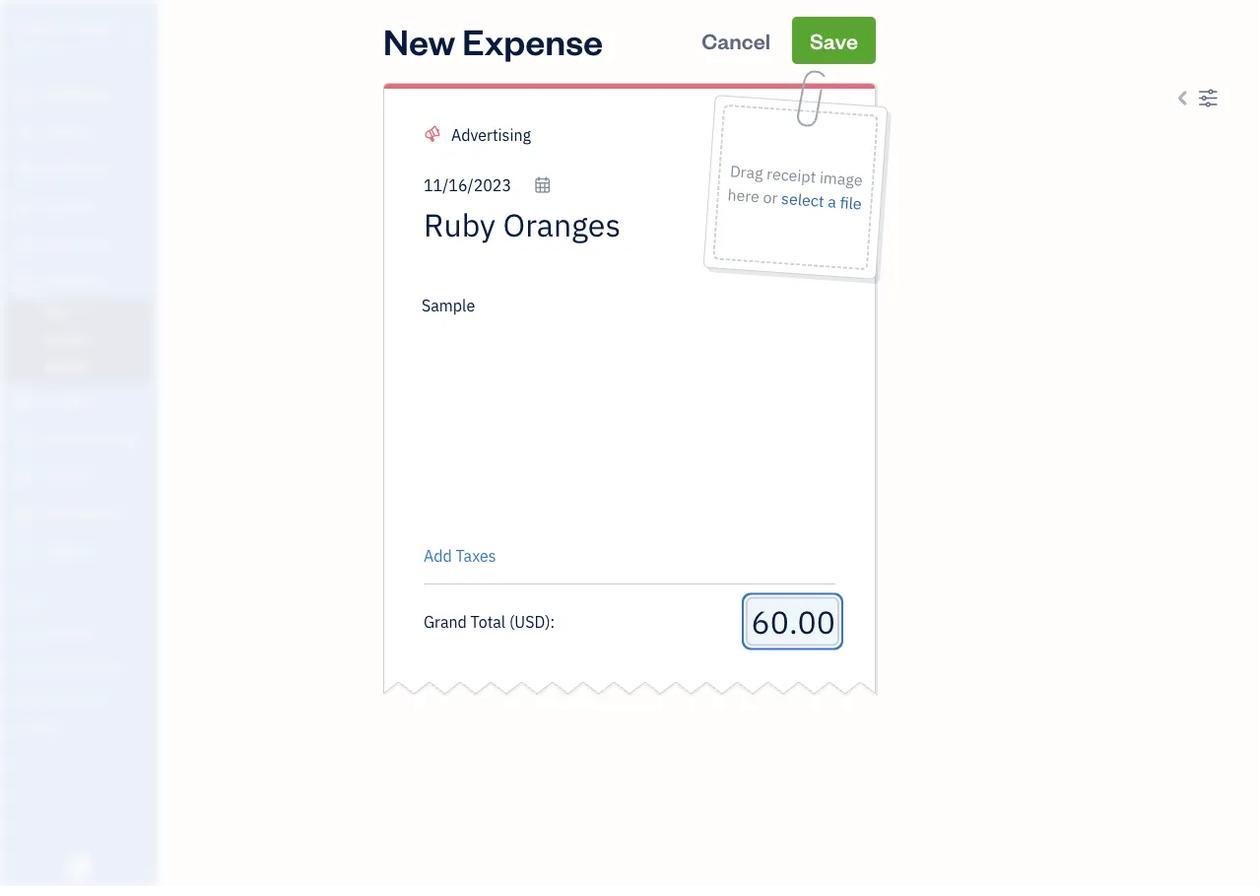 Task type: describe. For each thing, give the bounding box(es) containing it.
project image
[[13, 392, 36, 412]]

select
[[781, 188, 825, 211]]

(
[[510, 611, 515, 632]]

add taxes
[[424, 546, 496, 566]]

select a file
[[781, 188, 863, 214]]

team members image
[[15, 624, 152, 640]]

save button
[[792, 17, 876, 64]]

image
[[819, 167, 864, 190]]

usd
[[515, 611, 545, 632]]

ruby oranges owner
[[16, 17, 116, 55]]

report image
[[13, 542, 36, 562]]

a
[[827, 191, 837, 212]]

client image
[[13, 123, 36, 143]]

cancel button
[[684, 17, 789, 64]]

grand total ( usd ):
[[424, 611, 555, 632]]

receipt
[[766, 163, 817, 187]]

apps image
[[15, 592, 152, 608]]

drag receipt image here or
[[727, 161, 864, 208]]

add taxes button
[[424, 544, 496, 568]]

Category text field
[[451, 123, 620, 147]]

money image
[[13, 467, 36, 487]]

chart image
[[13, 505, 36, 524]]

new expense
[[383, 17, 603, 64]]

):
[[545, 611, 555, 632]]

grand
[[424, 611, 467, 632]]

payment image
[[13, 236, 36, 255]]

here
[[727, 184, 760, 207]]

expense
[[463, 17, 603, 64]]

dashboard image
[[13, 86, 36, 105]]

chevronleft image
[[1174, 86, 1194, 109]]



Task type: locate. For each thing, give the bounding box(es) containing it.
total
[[471, 611, 506, 632]]

cancel
[[702, 26, 771, 54]]

drag
[[729, 161, 764, 183]]

estimate image
[[13, 161, 36, 180]]

Description text field
[[414, 294, 826, 530]]

items and services image
[[15, 655, 152, 671]]

oranges
[[56, 17, 116, 38]]

expense image
[[13, 273, 36, 293]]

Merchant text field
[[424, 205, 693, 244]]

bank connections image
[[15, 687, 152, 703]]

file
[[839, 192, 863, 214]]

new
[[383, 17, 455, 64]]

Amount (USD) text field
[[750, 601, 836, 642]]

taxes
[[456, 546, 496, 566]]

select a file button
[[781, 186, 863, 216]]

settings image
[[1198, 86, 1219, 109]]

main element
[[0, 0, 207, 886]]

Date in MM/DD/YYYY format text field
[[424, 175, 552, 196]]

save
[[810, 26, 858, 54]]

add
[[424, 546, 452, 566]]

or
[[763, 187, 779, 208]]

timer image
[[13, 430, 36, 449]]

invoice image
[[13, 198, 36, 218]]

ruby
[[16, 17, 53, 38]]

freshbooks image
[[63, 854, 95, 878]]

settings image
[[15, 718, 152, 734]]

owner
[[16, 39, 52, 55]]



Task type: vqa. For each thing, say whether or not it's contained in the screenshot.
Bank Connections image
yes



